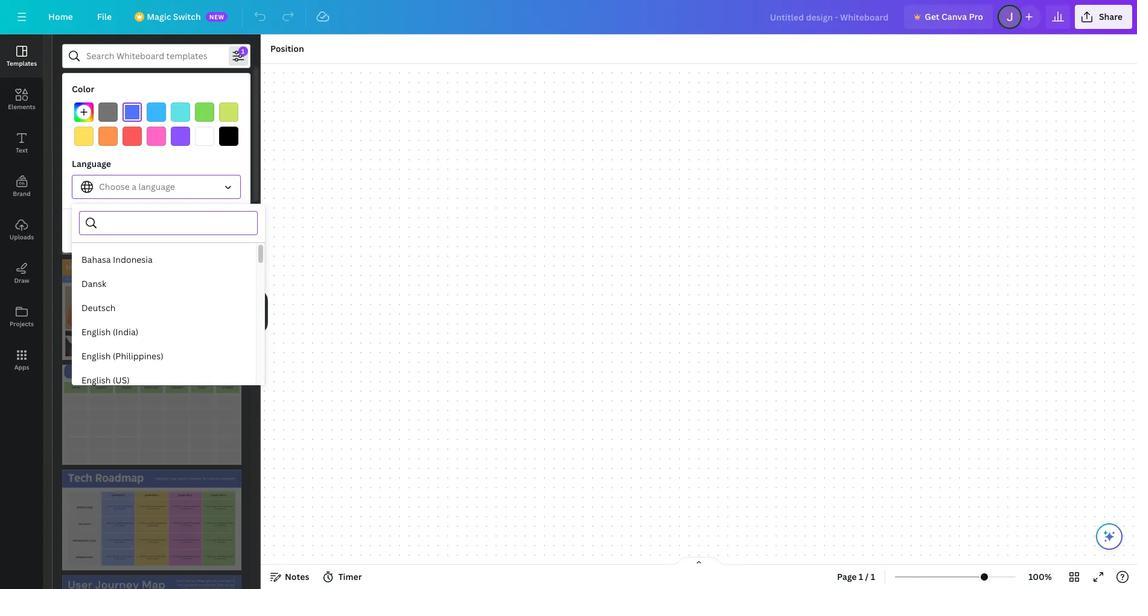 Task type: vqa. For each thing, say whether or not it's contained in the screenshot.
the Notes
yes



Task type: locate. For each thing, give the bounding box(es) containing it.
1 english from the top
[[82, 327, 111, 338]]

color option group
[[72, 100, 241, 149]]

turquoise blue image
[[171, 103, 190, 122]]

text button
[[0, 121, 43, 165]]

pink image
[[147, 127, 166, 146], [147, 127, 166, 146]]

get left our
[[99, 129, 112, 139]]

purple image
[[171, 127, 190, 146], [171, 127, 190, 146]]

1 right "/"
[[871, 572, 876, 583]]

1 horizontal spatial 1
[[871, 572, 876, 583]]

grass green image
[[195, 103, 214, 122], [195, 103, 214, 122]]

coral red image
[[123, 127, 142, 146]]

1
[[859, 572, 864, 583], [871, 572, 876, 583]]

(us)
[[113, 375, 130, 386]]

Turquoise blue button
[[171, 103, 190, 122]]

project roadmap planning whiteboard in green pink yellow spaced color blocks style group
[[62, 159, 242, 255]]

(1)
[[169, 225, 179, 237]]

orange image
[[98, 127, 118, 146]]

mindmap button
[[189, 75, 243, 100]]

english up english (us)
[[82, 351, 111, 362]]

english (philippines) option
[[72, 345, 256, 369]]

get left canva
[[925, 11, 940, 22]]

Royal blue button
[[123, 103, 142, 122]]

get
[[925, 11, 940, 22], [99, 129, 112, 139]]

english
[[82, 327, 111, 338], [82, 351, 111, 362], [82, 375, 111, 386]]

1 vertical spatial english
[[82, 351, 111, 362]]

mind
[[136, 82, 156, 93]]

bahasa
[[82, 254, 111, 266]]

(india)
[[113, 327, 138, 338]]

brand
[[13, 190, 31, 198]]

all
[[157, 225, 167, 237]]

switch
[[173, 11, 201, 22]]

#737373 image
[[98, 103, 118, 122], [98, 103, 118, 122]]

projects button
[[0, 295, 43, 339]]

dig
[[146, 118, 159, 129]]

3 english from the top
[[82, 375, 111, 386]]

choose
[[99, 181, 130, 193]]

home
[[48, 11, 73, 22]]

0 vertical spatial english
[[82, 327, 111, 338]]

share
[[1100, 11, 1123, 22]]

english (india) button
[[72, 321, 256, 345]]

Orange button
[[98, 127, 118, 146]]

black image
[[219, 127, 239, 146]]

1 horizontal spatial get
[[925, 11, 940, 22]]

2 1 from the left
[[871, 572, 876, 583]]

#737373 button
[[98, 103, 118, 122]]

brand button
[[0, 165, 43, 208]]

before you dig in... get our inside tips on whiteboards.
[[99, 118, 221, 139]]

Language button
[[72, 175, 241, 199]]

Yellow button
[[74, 127, 94, 146]]

Coral red button
[[123, 127, 142, 146]]

tree
[[99, 82, 115, 93]]

color
[[72, 83, 94, 95]]

Design title text field
[[761, 5, 900, 29]]

family
[[70, 82, 97, 93]]

on
[[165, 129, 174, 139]]

coral red image
[[123, 127, 142, 146]]

mind map button
[[128, 75, 184, 100]]

english inside 'option'
[[82, 327, 111, 338]]

get canva pro
[[925, 11, 984, 22]]

templates button
[[0, 34, 43, 78]]

inside
[[127, 129, 148, 139]]

english (philippines)
[[82, 351, 163, 362]]

apps
[[14, 364, 29, 372]]

lime image
[[219, 103, 239, 122], [219, 103, 239, 122]]

0 horizontal spatial 1
[[859, 572, 864, 583]]

Pink button
[[147, 127, 166, 146]]

elements button
[[0, 78, 43, 121]]

family tree
[[70, 82, 115, 93]]

2 english from the top
[[82, 351, 111, 362]]

100% button
[[1021, 568, 1060, 588]]

bahasa indonesia button
[[72, 248, 256, 272]]

english inside button
[[82, 351, 111, 362]]

elements
[[8, 103, 35, 111]]

white image
[[195, 127, 214, 146], [195, 127, 214, 146]]

add a new color image
[[74, 103, 94, 122], [74, 103, 94, 122]]

english (us) option
[[72, 369, 256, 393]]

you
[[129, 118, 144, 129]]

file
[[97, 11, 112, 22]]

(philippines)
[[113, 351, 163, 362]]

1 vertical spatial get
[[99, 129, 112, 139]]

Grass green button
[[195, 103, 214, 122]]

dansk
[[82, 278, 106, 290]]

2 vertical spatial english
[[82, 375, 111, 386]]

english for english (us)
[[82, 375, 111, 386]]

in...
[[161, 118, 175, 129]]

choose a language
[[99, 181, 175, 193]]

Purple button
[[171, 127, 190, 146]]

tips
[[150, 129, 163, 139]]

turquoise blue image
[[171, 103, 190, 122]]

Light blue button
[[147, 103, 166, 122]]

deutsch option
[[72, 296, 256, 321]]

page 1 / 1
[[838, 572, 876, 583]]

mindmap
[[197, 82, 235, 93]]

0 horizontal spatial get
[[99, 129, 112, 139]]

1 left "/"
[[859, 572, 864, 583]]

royal blue image
[[123, 103, 142, 122], [123, 103, 142, 122]]

yellow image
[[74, 127, 94, 146], [74, 127, 94, 146]]

english for english (philippines)
[[82, 351, 111, 362]]

english down deutsch
[[82, 327, 111, 338]]

projects
[[10, 320, 34, 328]]

family tree button
[[62, 75, 123, 100]]

indonesia
[[113, 254, 153, 266]]

a
[[132, 181, 136, 193]]

None search field
[[103, 212, 250, 235]]

map
[[158, 82, 176, 93]]

show pages image
[[670, 557, 728, 567]]

0 vertical spatial get
[[925, 11, 940, 22]]

english left "(us)"
[[82, 375, 111, 386]]



Task type: describe. For each thing, give the bounding box(es) containing it.
timer button
[[319, 568, 367, 588]]

light blue image
[[147, 103, 166, 122]]

draw button
[[0, 252, 43, 295]]

mood board brainstorm whiteboard in red white simple style image
[[62, 260, 242, 360]]

language list box
[[72, 248, 256, 590]]

mind map
[[136, 82, 176, 93]]

notes button
[[266, 568, 314, 588]]

1 1 from the left
[[859, 572, 864, 583]]

100%
[[1029, 572, 1052, 583]]

/
[[866, 572, 869, 583]]

position button
[[266, 39, 309, 59]]

orange image
[[98, 127, 118, 146]]

notes
[[285, 572, 309, 583]]

tech roadmap planning whiteboard in blue yellow pink spaced color blocks style image
[[62, 470, 242, 571]]

Black button
[[219, 127, 239, 146]]

clear all (1) button
[[72, 219, 241, 243]]

dansk option
[[72, 272, 256, 296]]

Lime button
[[219, 103, 239, 122]]

whiteboards.
[[175, 129, 221, 139]]

White button
[[195, 127, 214, 146]]

bahasa indonesia option
[[72, 248, 256, 272]]

clear
[[133, 225, 155, 237]]

magic switch
[[147, 11, 201, 22]]

home link
[[39, 5, 83, 29]]

templates
[[7, 59, 37, 68]]

get inside button
[[925, 11, 940, 22]]

page
[[838, 572, 857, 583]]

canva
[[942, 11, 967, 22]]

pro
[[969, 11, 984, 22]]

position
[[271, 43, 304, 54]]

share button
[[1075, 5, 1133, 29]]

calendar planning whiteboard in blue pink spaced color blocks style image
[[62, 365, 242, 466]]

english (us)
[[82, 375, 130, 386]]

english (india) option
[[72, 321, 256, 345]]

text
[[16, 146, 28, 155]]

hide image
[[260, 283, 268, 341]]

get canva pro button
[[905, 5, 993, 29]]

english (philippines) button
[[72, 345, 256, 369]]

side panel tab list
[[0, 34, 43, 382]]

english (india)
[[82, 327, 138, 338]]

clear all (1)
[[133, 225, 179, 237]]

before
[[99, 118, 127, 129]]

dansk button
[[72, 272, 256, 296]]

new
[[209, 13, 225, 21]]

english for english (india)
[[82, 327, 111, 338]]

Search Whiteboard templates search field
[[86, 45, 226, 68]]

get inside before you dig in... get our inside tips on whiteboards.
[[99, 129, 112, 139]]

language
[[72, 158, 111, 170]]

bahasa indonesia
[[82, 254, 153, 266]]

canva assistant image
[[1103, 530, 1117, 545]]

magic
[[147, 11, 171, 22]]

uploads button
[[0, 208, 43, 252]]

timer
[[338, 572, 362, 583]]

draw
[[14, 277, 29, 285]]

light blue image
[[147, 103, 166, 122]]

main menu bar
[[0, 0, 1138, 34]]

apps button
[[0, 339, 43, 382]]

deutsch
[[82, 303, 116, 314]]

english (us) button
[[72, 369, 256, 393]]

uploads
[[10, 233, 34, 242]]

customer journey map brainstorm whiteboard in blue pink green grey spaced color blocks style image
[[62, 576, 242, 590]]

black image
[[219, 127, 239, 146]]

deutsch button
[[72, 296, 256, 321]]

language
[[139, 181, 175, 193]]

project roadmap planning whiteboard in green pink yellow spaced color blocks style image
[[62, 159, 242, 255]]

our
[[113, 129, 125, 139]]

file button
[[87, 5, 121, 29]]



